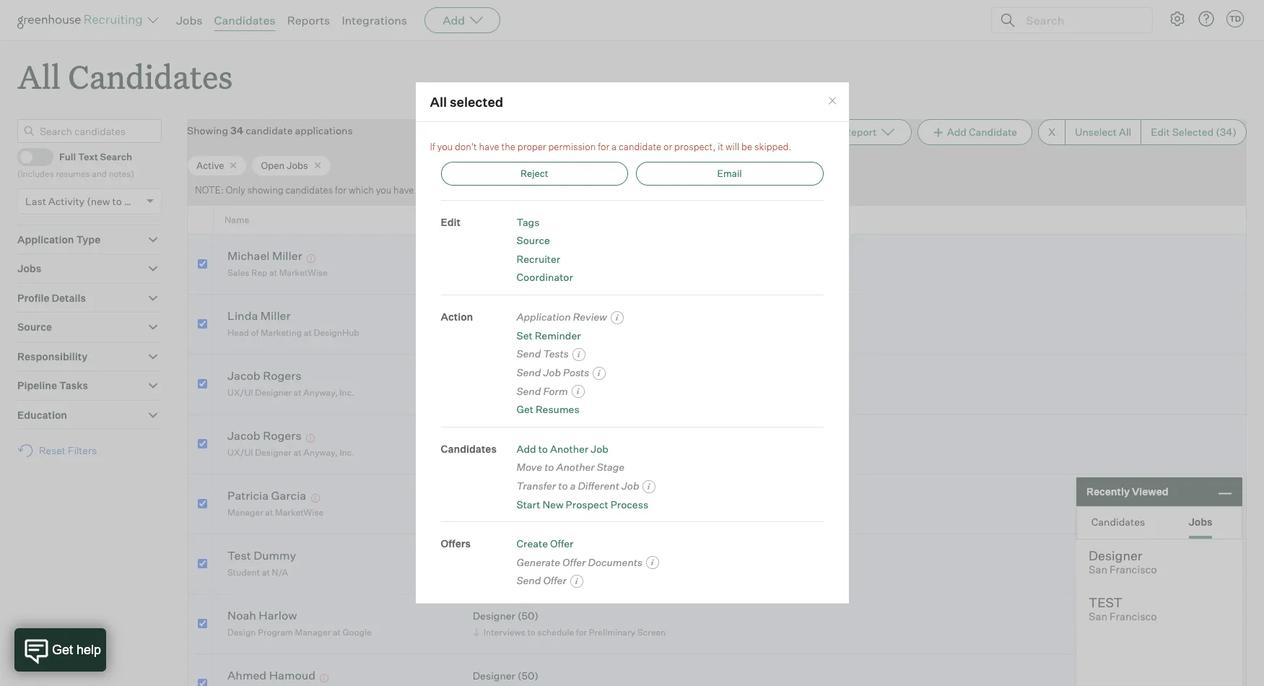 Task type: describe. For each thing, give the bounding box(es) containing it.
2 jacob rogers link from the top
[[228, 429, 302, 445]]

resumes
[[536, 403, 580, 416]]

send job posts link
[[517, 366, 590, 378]]

in for head of marketing at designhub
[[553, 327, 560, 338]]

if
[[430, 141, 435, 153]]

patricia garcia has been in application review for more than 5 days image
[[309, 494, 322, 503]]

pipeline tasks
[[17, 379, 88, 392]]

sales rep at marketwise
[[228, 267, 328, 278]]

1 collect feedback in application review link from the top
[[471, 266, 643, 279]]

filters
[[68, 444, 97, 457]]

noah
[[228, 608, 256, 623]]

name
[[225, 214, 249, 225]]

generate offer documents
[[517, 556, 643, 568]]

harlow
[[259, 608, 297, 623]]

design
[[228, 627, 256, 638]]

interviews
[[484, 627, 526, 638]]

source inside tags source recruiter coordinator
[[517, 234, 550, 247]]

to left old)
[[112, 195, 122, 207]]

note: only showing candidates for which you have edit permissions.
[[195, 184, 490, 196]]

job/status
[[485, 214, 532, 225]]

collect for sales rep at marketwise
[[484, 267, 512, 278]]

ahmed hamoud
[[228, 668, 316, 683]]

edit for edit selected (34)
[[1151, 126, 1171, 138]]

miller for michael
[[272, 249, 302, 263]]

at inside test dummy student at n/a
[[262, 567, 270, 578]]

send for send job posts
[[517, 366, 541, 378]]

start
[[517, 498, 541, 510]]

selected
[[1173, 126, 1214, 138]]

coordinator link
[[517, 271, 573, 283]]

transfer
[[517, 480, 556, 492]]

tags link
[[517, 216, 540, 228]]

linda miller link
[[228, 309, 291, 325]]

start new prospect process
[[517, 498, 649, 510]]

2 horizontal spatial job
[[622, 480, 640, 492]]

test san francisco
[[1089, 594, 1158, 623]]

all  selected
[[430, 94, 504, 110]]

don't
[[455, 141, 477, 153]]

add to another job link
[[517, 443, 609, 455]]

get
[[517, 403, 534, 416]]

offers
[[441, 537, 471, 550]]

designer (50) collect feedback in application review for test dummy
[[473, 550, 640, 578]]

different
[[578, 480, 620, 492]]

sales
[[228, 267, 250, 278]]

designer inside 'designer san francisco'
[[1089, 547, 1143, 563]]

all for all candidates
[[17, 55, 61, 98]]

edit for edit
[[441, 216, 461, 228]]

1 horizontal spatial a
[[612, 141, 617, 153]]

recently viewed
[[1087, 486, 1169, 498]]

michael miller link
[[228, 249, 302, 265]]

have inside all  selected dialog
[[479, 141, 500, 153]]

3 collect feedback in application review link from the top
[[471, 386, 643, 399]]

feedback for head of marketing at designhub
[[514, 327, 551, 338]]

0 vertical spatial marketwise
[[279, 267, 328, 278]]

1 vertical spatial have
[[394, 184, 414, 196]]

at down patricia garcia link
[[265, 507, 273, 518]]

1 vertical spatial marketwise
[[275, 507, 324, 518]]

unselect all
[[1075, 126, 1132, 138]]

unselect all link
[[1065, 119, 1141, 145]]

marketing
[[261, 327, 302, 338]]

rogers for jacob rogers
[[263, 429, 302, 443]]

0 horizontal spatial a
[[570, 480, 576, 492]]

4 in from the top
[[553, 447, 560, 458]]

collect for student at n/a
[[484, 567, 512, 578]]

test
[[228, 549, 251, 563]]

ux/ui inside jacob rogers ux/ui designer at anyway, inc.
[[228, 387, 253, 398]]

candidate reports are now available! apply filters and select "view in app" element
[[781, 119, 913, 145]]

it
[[718, 141, 724, 153]]

in for student at n/a
[[553, 567, 560, 578]]

add candidate
[[947, 126, 1018, 138]]

0 horizontal spatial source
[[17, 321, 52, 333]]

selected
[[450, 94, 504, 110]]

screen
[[638, 627, 666, 638]]

recruiter link
[[517, 253, 561, 265]]

4 feedback from the top
[[514, 447, 551, 458]]

1 vertical spatial another
[[557, 461, 595, 473]]

preliminary
[[589, 627, 636, 638]]

showing
[[187, 124, 228, 137]]

ahmed hamoud link
[[228, 668, 316, 685]]

offer for create
[[550, 537, 574, 550]]

designer (50) interviews to schedule for preliminary screen
[[473, 610, 666, 638]]

email
[[718, 168, 742, 179]]

rep
[[251, 267, 268, 278]]

viewed
[[1132, 486, 1169, 498]]

reset
[[39, 444, 66, 457]]

all for all  selected
[[430, 94, 447, 110]]

send for send form
[[517, 385, 541, 397]]

documents
[[588, 556, 643, 568]]

at inside jacob rogers ux/ui designer at anyway, inc.
[[294, 387, 302, 398]]

all  selected dialog
[[415, 81, 850, 605]]

0 horizontal spatial job
[[543, 366, 561, 378]]

4 (50) from the top
[[518, 670, 539, 682]]

test for sales rep at marketwise
[[473, 250, 500, 262]]

in for manager at marketwise
[[553, 507, 560, 518]]

san for test
[[1089, 610, 1108, 623]]

feedback for sales rep at marketwise
[[514, 267, 551, 278]]

0 vertical spatial another
[[550, 443, 589, 455]]

send tests link
[[517, 348, 569, 360]]

edit selected (34)
[[1151, 126, 1237, 138]]

rogers for jacob rogers ux/ui designer at anyway, inc.
[[263, 369, 302, 383]]

designhub
[[314, 327, 359, 338]]

at right "rep"
[[269, 267, 277, 278]]

collect inside collect feedback in application review link
[[484, 447, 512, 458]]

add candidate link
[[918, 119, 1033, 145]]

notes)
[[109, 168, 134, 179]]

review for student at n/a
[[611, 567, 640, 578]]

prospect,
[[675, 141, 716, 153]]

x link
[[1039, 119, 1065, 145]]

applications
[[295, 124, 353, 137]]

to down collect feedback in application review
[[545, 461, 554, 473]]

profile
[[17, 292, 49, 304]]

francisco for designer
[[1110, 563, 1158, 576]]

and
[[92, 168, 107, 179]]

add to another job move to another stage
[[517, 443, 625, 473]]

all candidates
[[17, 55, 233, 98]]

reset filters button
[[17, 437, 104, 464]]

application inside all  selected dialog
[[517, 311, 571, 323]]

feedback for ux/ui designer at anyway, inc.
[[514, 387, 551, 398]]

permission
[[549, 141, 596, 153]]

2 anyway, from the top
[[304, 447, 338, 458]]

test for head of marketing at designhub
[[473, 310, 500, 322]]

anyway, inside jacob rogers ux/ui designer at anyway, inc.
[[304, 387, 338, 398]]

responsibility
[[17, 350, 88, 362]]

2 collect feedback in application review link from the top
[[471, 326, 643, 339]]

Search candidates field
[[17, 119, 162, 143]]

0 vertical spatial candidates
[[214, 13, 276, 27]]

2 inc. from the top
[[340, 447, 355, 458]]

jacob rogers has been in application review for more than 5 days image
[[304, 434, 317, 443]]

interviews to schedule for preliminary screen link
[[471, 625, 670, 639]]

to inside designer (50) interviews to schedule for preliminary screen
[[528, 627, 536, 638]]

td button
[[1224, 7, 1247, 30]]

create offer link
[[517, 537, 574, 550]]

ux/ui designer at anyway, inc.
[[228, 447, 355, 458]]

email link
[[636, 162, 824, 186]]

application type
[[17, 233, 101, 245]]

reject link
[[441, 162, 629, 186]]

form
[[543, 385, 568, 397]]

test (19) collect feedback in application review for michael miller
[[473, 250, 640, 278]]

action
[[441, 311, 473, 323]]

send form
[[517, 385, 568, 397]]

edit selected (34) link
[[1141, 119, 1247, 145]]

test dummy student at n/a
[[228, 549, 296, 578]]

manager inside the noah harlow design program manager at google
[[295, 627, 331, 638]]

application review link
[[517, 311, 607, 323]]

francisco for test
[[1110, 610, 1158, 623]]

2 ux/ui from the top
[[228, 447, 253, 458]]

at down jacob rogers
[[294, 447, 302, 458]]

noah harlow design program manager at google
[[228, 608, 372, 638]]

generate for generate report
[[799, 126, 842, 138]]

search
[[100, 151, 132, 162]]

michael
[[228, 249, 270, 263]]



Task type: vqa. For each thing, say whether or not it's contained in the screenshot.
at
yes



Task type: locate. For each thing, give the bounding box(es) containing it.
create
[[517, 537, 548, 550]]

generate offer documents link
[[517, 556, 643, 568]]

jacob up the ux/ui designer at anyway, inc.
[[228, 429, 261, 443]]

feedback up move
[[514, 447, 551, 458]]

proper
[[518, 141, 546, 153]]

(50) for harlow
[[518, 610, 539, 622]]

6 in from the top
[[553, 567, 560, 578]]

0 vertical spatial you
[[437, 141, 453, 153]]

have left the at the top left
[[479, 141, 500, 153]]

1 vertical spatial a
[[570, 480, 576, 492]]

all inside dialog
[[430, 94, 447, 110]]

you inside all  selected dialog
[[437, 141, 453, 153]]

0 horizontal spatial have
[[394, 184, 414, 196]]

0 vertical spatial ux/ui
[[228, 387, 253, 398]]

test inside test san francisco
[[1089, 594, 1123, 610]]

start new prospect process link
[[517, 498, 649, 510]]

designer inside designer (50) interviews to schedule for preliminary screen
[[473, 610, 516, 622]]

jacob rogers
[[228, 429, 302, 443]]

1 vertical spatial san
[[1089, 610, 1108, 623]]

jacob rogers ux/ui designer at anyway, inc.
[[228, 369, 355, 398]]

add inside the add to another job move to another stage
[[517, 443, 536, 455]]

6 collect from the top
[[484, 567, 512, 578]]

profile details
[[17, 292, 86, 304]]

marketwise down michael miller has been in application review for more than 5 days icon on the left of the page
[[279, 267, 328, 278]]

1 designer (50) collect feedback in application review from the top
[[473, 370, 640, 398]]

in down recruiter
[[553, 267, 560, 278]]

add for add to another job move to another stage
[[517, 443, 536, 455]]

test (19) collect feedback in application review
[[473, 250, 640, 278], [473, 310, 640, 338], [473, 490, 640, 518]]

edit inside all  selected dialog
[[441, 216, 461, 228]]

1 vertical spatial inc.
[[340, 447, 355, 458]]

source down the profile on the top
[[17, 321, 52, 333]]

francisco inside 'designer san francisco'
[[1110, 563, 1158, 576]]

generate report
[[799, 126, 877, 138]]

to up move
[[539, 443, 548, 455]]

0 vertical spatial candidate
[[246, 124, 293, 137]]

1 vertical spatial candidate
[[619, 141, 662, 153]]

3 in from the top
[[553, 387, 560, 398]]

candidate inside all  selected dialog
[[619, 141, 662, 153]]

1 rogers from the top
[[263, 369, 302, 383]]

send for send offer
[[517, 575, 541, 587]]

1 horizontal spatial job
[[591, 443, 609, 455]]

add for add
[[443, 13, 465, 27]]

tags
[[517, 216, 540, 228]]

1 vertical spatial anyway,
[[304, 447, 338, 458]]

jobs link
[[176, 13, 203, 27]]

miller inside linda miller head of marketing at designhub
[[261, 309, 291, 323]]

jacob inside jacob rogers ux/ui designer at anyway, inc.
[[228, 369, 261, 383]]

at left n/a
[[262, 567, 270, 578]]

type
[[76, 233, 101, 245]]

5 collect feedback in application review link from the top
[[471, 506, 643, 519]]

0 vertical spatial miller
[[272, 249, 302, 263]]

1 jacob rogers link from the top
[[228, 369, 302, 385]]

configure image
[[1169, 10, 1187, 27]]

patricia garcia
[[228, 489, 306, 503]]

anyway, up jacob rogers has been in application review for more than 5 days image
[[304, 387, 338, 398]]

anyway,
[[304, 387, 338, 398], [304, 447, 338, 458]]

(19) for miller
[[502, 250, 520, 262]]

activity
[[48, 195, 85, 207]]

(50) for dummy
[[518, 550, 539, 562]]

0 vertical spatial designer (50) collect feedback in application review
[[473, 370, 640, 398]]

head
[[228, 327, 249, 338]]

2 (19) from the top
[[502, 310, 520, 322]]

to down move to another stage 'link'
[[559, 480, 568, 492]]

rogers down marketing
[[263, 369, 302, 383]]

test for manager at marketwise
[[473, 490, 500, 502]]

collect for head of marketing at designhub
[[484, 327, 512, 338]]

1 vertical spatial source
[[17, 321, 52, 333]]

designer (50) collect feedback in application review for jacob rogers
[[473, 370, 640, 398]]

in down "application review"
[[553, 327, 560, 338]]

in for sales rep at marketwise
[[553, 267, 560, 278]]

1 feedback from the top
[[514, 267, 551, 278]]

1 vertical spatial candidates
[[68, 55, 233, 98]]

1 test (19) collect feedback in application review from the top
[[473, 250, 640, 278]]

job up form
[[543, 366, 561, 378]]

get resumes
[[517, 403, 580, 416]]

1 vertical spatial rogers
[[263, 429, 302, 443]]

send offer
[[517, 575, 567, 587]]

0 vertical spatial source
[[517, 234, 550, 247]]

1 horizontal spatial generate
[[799, 126, 842, 138]]

0 vertical spatial san
[[1089, 563, 1108, 576]]

if you don't have the proper permission for a candidate or prospect, it will be skipped.
[[430, 141, 792, 153]]

feedback up 'get' in the left of the page
[[514, 387, 551, 398]]

last activity (new to old) option
[[25, 195, 143, 207]]

manager down patricia
[[228, 507, 263, 518]]

2 send from the top
[[517, 366, 541, 378]]

designer inside jacob rogers ux/ui designer at anyway, inc.
[[255, 387, 292, 398]]

1 in from the top
[[553, 267, 560, 278]]

unselect
[[1075, 126, 1117, 138]]

jacob rogers link down of
[[228, 369, 302, 385]]

rogers up the ux/ui designer at anyway, inc.
[[263, 429, 302, 443]]

0 vertical spatial jacob rogers link
[[228, 369, 302, 385]]

san down 'designer san francisco'
[[1089, 610, 1108, 623]]

feedback for student at n/a
[[514, 567, 551, 578]]

san for designer
[[1089, 563, 1108, 576]]

0 horizontal spatial edit
[[441, 216, 461, 228]]

permissions.
[[435, 184, 490, 196]]

in up resumes
[[553, 387, 560, 398]]

0 horizontal spatial manager
[[228, 507, 263, 518]]

(50) down create
[[518, 550, 539, 562]]

1 vertical spatial francisco
[[1110, 610, 1158, 623]]

miller
[[272, 249, 302, 263], [261, 309, 291, 323]]

francisco down 'designer san francisco'
[[1110, 610, 1158, 623]]

jacob rogers link up the ux/ui designer at anyway, inc.
[[228, 429, 302, 445]]

1 vertical spatial you
[[376, 184, 392, 196]]

marketwise
[[279, 267, 328, 278], [275, 507, 324, 518]]

job up stage
[[591, 443, 609, 455]]

candidates inside all  selected dialog
[[441, 443, 497, 455]]

add for add candidate
[[947, 126, 967, 138]]

5 collect from the top
[[484, 507, 512, 518]]

tasks
[[59, 379, 88, 392]]

francisco up test san francisco
[[1110, 563, 1158, 576]]

miller up marketing
[[261, 309, 291, 323]]

job up the process
[[622, 480, 640, 492]]

1 send from the top
[[517, 348, 541, 360]]

0 horizontal spatial you
[[376, 184, 392, 196]]

reset filters
[[39, 444, 97, 457]]

2 vertical spatial offer
[[543, 575, 567, 587]]

for
[[598, 141, 610, 153], [335, 184, 347, 196], [576, 627, 587, 638]]

send for send tests
[[517, 348, 541, 360]]

offer down create offer link
[[563, 556, 586, 568]]

linda miller head of marketing at designhub
[[228, 309, 359, 338]]

(50) up send form "link" at the left bottom
[[518, 370, 539, 382]]

(19) for garcia
[[502, 490, 520, 502]]

in
[[553, 267, 560, 278], [553, 327, 560, 338], [553, 387, 560, 398], [553, 447, 560, 458], [553, 507, 560, 518], [553, 567, 560, 578]]

feedback down transfer
[[514, 507, 551, 518]]

(19) down 'source' link
[[502, 250, 520, 262]]

for inside all  selected dialog
[[598, 141, 610, 153]]

send offer link
[[517, 575, 567, 587]]

for right permission
[[598, 141, 610, 153]]

at right marketing
[[304, 327, 312, 338]]

2 test (19) collect feedback in application review from the top
[[473, 310, 640, 338]]

move to another stage link
[[517, 461, 625, 473]]

(50) up interviews
[[518, 610, 539, 622]]

you right which
[[376, 184, 392, 196]]

(50) down interviews
[[518, 670, 539, 682]]

all left selected
[[430, 94, 447, 110]]

2 in from the top
[[553, 327, 560, 338]]

set
[[517, 329, 533, 341]]

send up send form "link" at the left bottom
[[517, 366, 541, 378]]

send down set
[[517, 348, 541, 360]]

for left which
[[335, 184, 347, 196]]

anyway, down jacob rogers has been in application review for more than 5 days image
[[304, 447, 338, 458]]

checkmark image
[[24, 151, 35, 161]]

0 vertical spatial a
[[612, 141, 617, 153]]

candidate left or
[[619, 141, 662, 153]]

1 vertical spatial manager
[[295, 627, 331, 638]]

0 horizontal spatial add
[[443, 13, 465, 27]]

full
[[59, 151, 76, 162]]

designer (50)
[[473, 670, 539, 682]]

2 jacob from the top
[[228, 429, 261, 443]]

open jobs
[[261, 159, 308, 171]]

san inside test san francisco
[[1089, 610, 1108, 623]]

in right start on the left bottom of the page
[[553, 507, 560, 518]]

san inside 'designer san francisco'
[[1089, 563, 1108, 576]]

0 vertical spatial inc.
[[340, 387, 355, 398]]

active
[[196, 159, 224, 171]]

0 vertical spatial manager
[[228, 507, 263, 518]]

0 horizontal spatial for
[[335, 184, 347, 196]]

be
[[742, 141, 753, 153]]

old)
[[124, 195, 143, 207]]

jacob down head
[[228, 369, 261, 383]]

1 vertical spatial designer (50) collect feedback in application review
[[473, 550, 640, 578]]

resumes
[[56, 168, 90, 179]]

another up "transfer to a different job"
[[557, 461, 595, 473]]

generate up send offer
[[517, 556, 561, 568]]

manager right the program
[[295, 627, 331, 638]]

td
[[1230, 14, 1242, 24]]

recruiter
[[517, 253, 561, 265]]

designer
[[473, 370, 516, 382], [255, 387, 292, 398], [255, 447, 292, 458], [1089, 547, 1143, 563], [473, 550, 516, 562], [473, 610, 516, 622], [473, 670, 516, 682]]

jacob for jacob rogers ux/ui designer at anyway, inc.
[[228, 369, 261, 383]]

1 (19) from the top
[[502, 250, 520, 262]]

1 horizontal spatial candidate
[[619, 141, 662, 153]]

1 vertical spatial jacob rogers link
[[228, 429, 302, 445]]

add
[[443, 13, 465, 27], [947, 126, 967, 138], [517, 443, 536, 455]]

1 (50) from the top
[[518, 370, 539, 382]]

1 san from the top
[[1089, 563, 1108, 576]]

review for manager at marketwise
[[611, 507, 640, 518]]

0 vertical spatial have
[[479, 141, 500, 153]]

source link
[[517, 234, 550, 247]]

4 collect feedback in application review link from the top
[[471, 446, 643, 459]]

2 horizontal spatial for
[[598, 141, 610, 153]]

2 horizontal spatial add
[[947, 126, 967, 138]]

offer for send
[[543, 575, 567, 587]]

michael miller has been in application review for more than 5 days image
[[305, 255, 318, 263]]

ahmed hamoud has been in onsite for more than 21 days image
[[318, 674, 331, 683]]

francisco
[[1110, 563, 1158, 576], [1110, 610, 1158, 623]]

dummy
[[254, 549, 296, 563]]

0 vertical spatial for
[[598, 141, 610, 153]]

pipeline
[[17, 379, 57, 392]]

details
[[52, 292, 86, 304]]

0 vertical spatial offer
[[550, 537, 574, 550]]

full text search (includes resumes and notes)
[[17, 151, 134, 179]]

showing 34 candidate applications
[[187, 124, 353, 137]]

miller up sales rep at marketwise
[[272, 249, 302, 263]]

2 horizontal spatial all
[[1120, 126, 1132, 138]]

2 san from the top
[[1089, 610, 1108, 623]]

0 vertical spatial generate
[[799, 126, 842, 138]]

coordinator
[[517, 271, 573, 283]]

a right permission
[[612, 141, 617, 153]]

1 vertical spatial test (19) collect feedback in application review
[[473, 310, 640, 338]]

1 inc. from the top
[[340, 387, 355, 398]]

source up recruiter link
[[517, 234, 550, 247]]

(19) down move
[[502, 490, 520, 502]]

review inside all  selected dialog
[[573, 311, 607, 323]]

(19) up set
[[502, 310, 520, 322]]

inc.
[[340, 387, 355, 398], [340, 447, 355, 458]]

0 horizontal spatial candidate
[[246, 124, 293, 137]]

1 vertical spatial jacob
[[228, 429, 261, 443]]

0 vertical spatial (19)
[[502, 250, 520, 262]]

1 francisco from the top
[[1110, 563, 1158, 576]]

2 rogers from the top
[[263, 429, 302, 443]]

of
[[251, 327, 259, 338]]

stage
[[597, 461, 625, 473]]

1 horizontal spatial have
[[479, 141, 500, 153]]

offer down generate offer documents
[[543, 575, 567, 587]]

2 collect from the top
[[484, 327, 512, 338]]

test (19) collect feedback in application review for patricia garcia
[[473, 490, 640, 518]]

3 test (19) collect feedback in application review from the top
[[473, 490, 640, 518]]

patricia
[[228, 489, 269, 503]]

feedback down create
[[514, 567, 551, 578]]

greenhouse recruiting image
[[17, 12, 147, 29]]

(50) for rogers
[[518, 370, 539, 382]]

generate down close image
[[799, 126, 842, 138]]

tests
[[543, 348, 569, 360]]

2 vertical spatial for
[[576, 627, 587, 638]]

san up test san francisco
[[1089, 563, 1108, 576]]

0 vertical spatial rogers
[[263, 369, 302, 383]]

1 collect from the top
[[484, 267, 512, 278]]

close image
[[827, 95, 838, 106]]

add button
[[425, 7, 501, 33]]

2 vertical spatial job
[[622, 480, 640, 492]]

6 collect feedback in application review link from the top
[[471, 565, 643, 579]]

ahmed
[[228, 668, 267, 683]]

1 vertical spatial ux/ui
[[228, 447, 253, 458]]

0 vertical spatial francisco
[[1110, 563, 1158, 576]]

1 horizontal spatial edit
[[1151, 126, 1171, 138]]

1 horizontal spatial add
[[517, 443, 536, 455]]

at up jacob rogers
[[294, 387, 302, 398]]

for right the 'schedule'
[[576, 627, 587, 638]]

review for ux/ui designer at anyway, inc.
[[611, 387, 640, 398]]

rogers inside jacob rogers ux/ui designer at anyway, inc.
[[263, 369, 302, 383]]

have
[[479, 141, 500, 153], [394, 184, 414, 196]]

review for sales rep at marketwise
[[611, 267, 640, 278]]

tags source recruiter coordinator
[[517, 216, 573, 283]]

inc. inside jacob rogers ux/ui designer at anyway, inc.
[[340, 387, 355, 398]]

send up 'get' in the left of the page
[[517, 385, 541, 397]]

jacob for jacob rogers
[[228, 429, 261, 443]]

another up move to another stage 'link'
[[550, 443, 589, 455]]

only
[[226, 184, 246, 196]]

0 horizontal spatial generate
[[517, 556, 561, 568]]

ux/ui down jacob rogers
[[228, 447, 253, 458]]

generate inside popup button
[[799, 126, 842, 138]]

0 vertical spatial jacob
[[228, 369, 261, 383]]

(50) inside designer (50) interviews to schedule for preliminary screen
[[518, 610, 539, 622]]

1 horizontal spatial you
[[437, 141, 453, 153]]

marketwise down garcia
[[275, 507, 324, 518]]

0 vertical spatial edit
[[1151, 126, 1171, 138]]

at left google
[[333, 627, 341, 638]]

to left the 'schedule'
[[528, 627, 536, 638]]

add inside add 'popup button'
[[443, 13, 465, 27]]

2 vertical spatial candidates
[[441, 443, 497, 455]]

set reminder
[[517, 329, 581, 341]]

1 horizontal spatial for
[[576, 627, 587, 638]]

2 vertical spatial (19)
[[502, 490, 520, 502]]

offer for generate
[[563, 556, 586, 568]]

1 horizontal spatial manager
[[295, 627, 331, 638]]

for inside designer (50) interviews to schedule for preliminary screen
[[576, 627, 587, 638]]

another
[[550, 443, 589, 455], [557, 461, 595, 473]]

francisco inside test san francisco
[[1110, 610, 1158, 623]]

1 vertical spatial add
[[947, 126, 967, 138]]

1 vertical spatial (19)
[[502, 310, 520, 322]]

edit left selected
[[1151, 126, 1171, 138]]

rogers
[[263, 369, 302, 383], [263, 429, 302, 443]]

0 horizontal spatial all
[[17, 55, 61, 98]]

all down greenhouse recruiting image
[[17, 55, 61, 98]]

which
[[349, 184, 374, 196]]

0 vertical spatial anyway,
[[304, 387, 338, 398]]

Search text field
[[1023, 10, 1140, 31]]

all right unselect
[[1120, 126, 1132, 138]]

1 vertical spatial miller
[[261, 309, 291, 323]]

1 ux/ui from the top
[[228, 387, 253, 398]]

feedback for manager at marketwise
[[514, 507, 551, 518]]

1 vertical spatial offer
[[563, 556, 586, 568]]

1 anyway, from the top
[[304, 387, 338, 398]]

feedback up "send tests"
[[514, 327, 551, 338]]

offer up generate offer documents
[[550, 537, 574, 550]]

in for ux/ui designer at anyway, inc.
[[553, 387, 560, 398]]

in up move to another stage 'link'
[[553, 447, 560, 458]]

skipped.
[[755, 141, 792, 153]]

1 vertical spatial job
[[591, 443, 609, 455]]

0 vertical spatial test (19) collect feedback in application review
[[473, 250, 640, 278]]

5 feedback from the top
[[514, 507, 551, 518]]

4 collect from the top
[[484, 447, 512, 458]]

schedule
[[538, 627, 574, 638]]

1 jacob from the top
[[228, 369, 261, 383]]

or
[[664, 141, 673, 153]]

in down create offer
[[553, 567, 560, 578]]

1 vertical spatial generate
[[517, 556, 561, 568]]

3 (19) from the top
[[502, 490, 520, 502]]

review
[[611, 267, 640, 278], [573, 311, 607, 323], [611, 327, 640, 338], [611, 387, 640, 398], [611, 447, 640, 458], [611, 507, 640, 518], [611, 567, 640, 578]]

garcia
[[271, 489, 306, 503]]

last
[[25, 195, 46, 207]]

open
[[261, 159, 285, 171]]

collect for manager at marketwise
[[484, 507, 512, 518]]

(19)
[[502, 250, 520, 262], [502, 310, 520, 322], [502, 490, 520, 502]]

collect
[[484, 267, 512, 278], [484, 327, 512, 338], [484, 387, 512, 398], [484, 447, 512, 458], [484, 507, 512, 518], [484, 567, 512, 578]]

1 vertical spatial edit
[[441, 216, 461, 228]]

reminder
[[535, 329, 581, 341]]

generate inside all  selected dialog
[[517, 556, 561, 568]]

report
[[845, 126, 877, 138]]

0 vertical spatial job
[[543, 366, 561, 378]]

job inside the add to another job move to another stage
[[591, 443, 609, 455]]

review for head of marketing at designhub
[[611, 327, 640, 338]]

2 vertical spatial add
[[517, 443, 536, 455]]

3 send from the top
[[517, 385, 541, 397]]

2 (50) from the top
[[518, 550, 539, 562]]

add inside "add candidate" 'link'
[[947, 126, 967, 138]]

2 vertical spatial test (19) collect feedback in application review
[[473, 490, 640, 518]]

miller for linda
[[261, 309, 291, 323]]

0 vertical spatial add
[[443, 13, 465, 27]]

2 francisco from the top
[[1110, 610, 1158, 623]]

you right if
[[437, 141, 453, 153]]

edit down permissions.
[[441, 216, 461, 228]]

1 horizontal spatial source
[[517, 234, 550, 247]]

2 feedback from the top
[[514, 327, 551, 338]]

None checkbox
[[198, 559, 207, 568], [198, 619, 207, 628], [198, 559, 207, 568], [198, 619, 207, 628]]

3 feedback from the top
[[514, 387, 551, 398]]

reports
[[287, 13, 330, 27]]

4 send from the top
[[517, 575, 541, 587]]

None checkbox
[[198, 259, 207, 268], [198, 319, 207, 328], [198, 379, 207, 388], [198, 439, 207, 448], [198, 499, 207, 508], [198, 679, 207, 686], [198, 259, 207, 268], [198, 319, 207, 328], [198, 379, 207, 388], [198, 439, 207, 448], [198, 499, 207, 508], [198, 679, 207, 686]]

a down move to another stage 'link'
[[570, 480, 576, 492]]

at inside the noah harlow design program manager at google
[[333, 627, 341, 638]]

3 collect from the top
[[484, 387, 512, 398]]

collect for ux/ui designer at anyway, inc.
[[484, 387, 512, 398]]

generate for generate offer documents
[[517, 556, 561, 568]]

5 in from the top
[[553, 507, 560, 518]]

1 horizontal spatial all
[[430, 94, 447, 110]]

6 feedback from the top
[[514, 567, 551, 578]]

have left the edit
[[394, 184, 414, 196]]

(includes
[[17, 168, 54, 179]]

at inside linda miller head of marketing at designhub
[[304, 327, 312, 338]]

1 vertical spatial for
[[335, 184, 347, 196]]

candidate right 34
[[246, 124, 293, 137]]

feedback down recruiter
[[514, 267, 551, 278]]

michael miller
[[228, 249, 302, 263]]

2 designer (50) collect feedback in application review from the top
[[473, 550, 640, 578]]

send down create
[[517, 575, 541, 587]]

3 (50) from the top
[[518, 610, 539, 622]]

ux/ui up jacob rogers
[[228, 387, 253, 398]]



